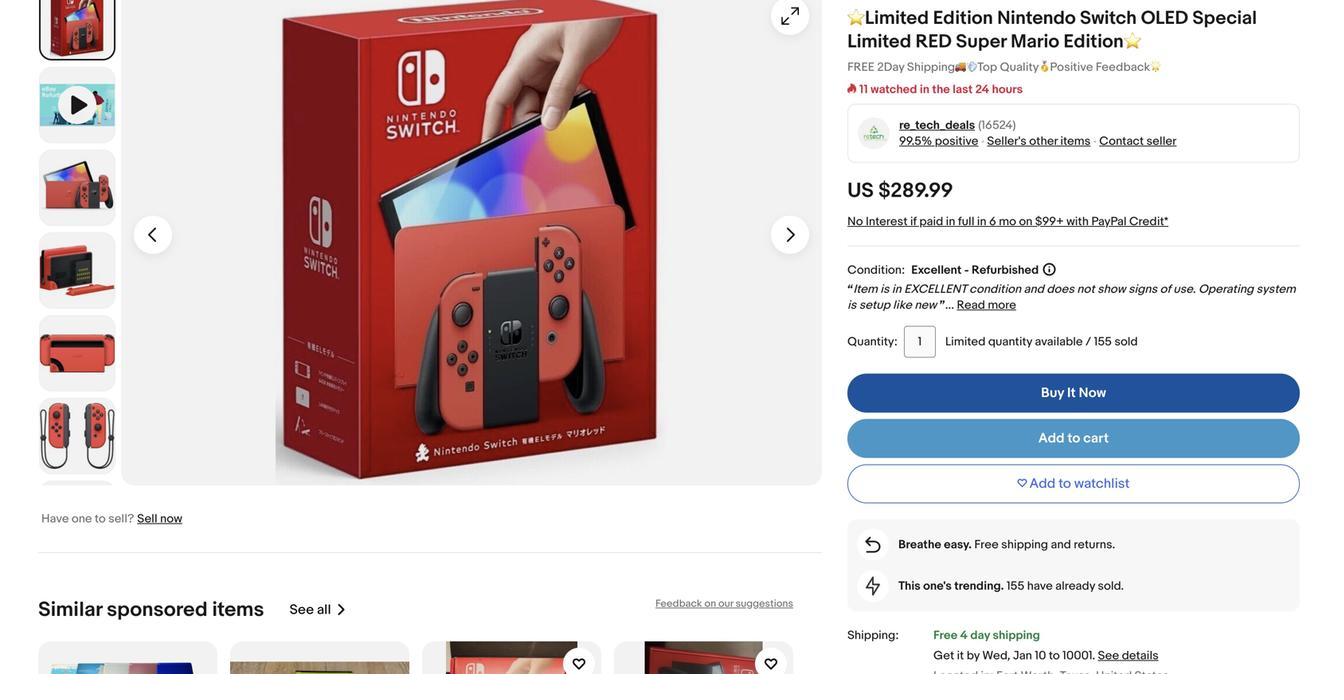 Task type: describe. For each thing, give the bounding box(es) containing it.
11 watched in the last 24 hours
[[859, 82, 1023, 97]]

99.5%
[[899, 134, 932, 149]]

limited quantity available / 155 sold
[[945, 335, 1138, 349]]

with details__icon image for this
[[866, 577, 880, 596]]

"
[[847, 282, 853, 297]]

re_tech_deals link
[[899, 117, 975, 133]]

contact seller link
[[1099, 134, 1177, 149]]

edition
[[933, 7, 993, 30]]

edition⭐
[[1064, 31, 1141, 53]]

shipping:
[[847, 629, 899, 643]]

other
[[1029, 134, 1058, 149]]

1 vertical spatial is
[[847, 298, 856, 313]]

similar sponsored items
[[38, 598, 264, 623]]

see all link
[[290, 598, 347, 623]]

us
[[847, 179, 874, 204]]

one
[[72, 512, 92, 526]]

free 4 day shipping get it by wed, jan 10 to 10001 . see details
[[933, 629, 1159, 663]]

0 horizontal spatial see
[[290, 602, 314, 619]]

full
[[958, 215, 974, 229]]

re_tech_deals image
[[857, 117, 890, 150]]

positive
[[935, 134, 978, 149]]

credit*
[[1129, 215, 1169, 229]]

Quantity: text field
[[904, 326, 936, 358]]

11
[[859, 82, 868, 97]]

breathe easy. free shipping and returns.
[[898, 538, 1115, 552]]

have
[[41, 512, 69, 526]]

buy it now
[[1041, 385, 1106, 402]]

quantity
[[988, 335, 1032, 349]]

picture 3 of 6 image
[[40, 233, 115, 308]]

system
[[1256, 282, 1296, 297]]

with
[[1066, 215, 1089, 229]]

0 vertical spatial free
[[974, 538, 999, 552]]

/
[[1086, 335, 1091, 349]]

no interest if paid in full in 6 mo on $99+ with paypal credit* link
[[847, 215, 1169, 229]]

1 vertical spatial on
[[704, 598, 716, 611]]

jan
[[1013, 649, 1032, 663]]

quality🥇positive
[[1000, 60, 1093, 74]]

operating
[[1198, 282, 1254, 297]]

our
[[718, 598, 733, 611]]

no interest if paid in full in 6 mo on $99+ with paypal credit*
[[847, 215, 1169, 229]]

24
[[975, 82, 989, 97]]

no
[[847, 215, 863, 229]]

wed,
[[982, 649, 1010, 663]]

add to watchlist
[[1029, 476, 1130, 493]]

with details__icon image for breathe
[[865, 537, 880, 553]]

get
[[933, 649, 954, 663]]

paid
[[919, 215, 943, 229]]

see all
[[290, 602, 331, 619]]

feedback on our suggestions link
[[655, 598, 793, 611]]

trending.
[[954, 579, 1004, 594]]

red
[[915, 31, 952, 53]]

excellent
[[904, 282, 967, 297]]

⭐limited edition nintendo switch oled special limited red super mario edition⭐ - picture 1 of 6 image
[[121, 0, 822, 486]]

already
[[1055, 579, 1095, 594]]

super
[[956, 31, 1007, 53]]

feedback🌟
[[1096, 60, 1161, 74]]

nintendo
[[997, 7, 1076, 30]]

and inside " item is in excellent condition and does not show signs of use. operating system is setup like new
[[1024, 282, 1044, 297]]

show
[[1097, 282, 1126, 297]]

this
[[898, 579, 921, 594]]

sponsored
[[107, 598, 208, 623]]

shipping for day
[[993, 629, 1040, 643]]

sell now link
[[137, 512, 182, 526]]

to right one
[[95, 512, 106, 526]]

0 vertical spatial on
[[1019, 215, 1033, 229]]

" ... read more
[[939, 298, 1016, 313]]

hours
[[992, 82, 1023, 97]]

buy
[[1041, 385, 1064, 402]]

day
[[970, 629, 990, 643]]

10001
[[1063, 649, 1092, 663]]

1 horizontal spatial and
[[1051, 538, 1071, 552]]

paypal
[[1091, 215, 1127, 229]]

contact
[[1099, 134, 1144, 149]]

items for similar sponsored items
[[212, 598, 264, 623]]

" item is in excellent condition and does not show signs of use. operating system is setup like new
[[847, 282, 1296, 313]]

to inside free 4 day shipping get it by wed, jan 10 to 10001 . see details
[[1049, 649, 1060, 663]]

add for add to watchlist
[[1029, 476, 1056, 493]]

picture 2 of 6 image
[[40, 151, 115, 225]]

does
[[1047, 282, 1074, 297]]

2day
[[877, 60, 904, 74]]

to left the cart
[[1068, 431, 1080, 447]]

add to cart link
[[847, 419, 1300, 458]]

4
[[960, 629, 968, 643]]

free
[[847, 60, 874, 74]]

(16524)
[[978, 118, 1016, 133]]

"
[[939, 298, 945, 313]]

watchlist
[[1074, 476, 1130, 493]]



Task type: locate. For each thing, give the bounding box(es) containing it.
1 horizontal spatial on
[[1019, 215, 1033, 229]]

-
[[964, 263, 969, 278]]

1 vertical spatial and
[[1051, 538, 1071, 552]]

and
[[1024, 282, 1044, 297], [1051, 538, 1071, 552]]

free left 4
[[933, 629, 957, 643]]

it
[[957, 649, 964, 663]]

use.
[[1173, 282, 1196, 297]]

in up like
[[892, 282, 901, 297]]

sell?
[[108, 512, 134, 526]]

have
[[1027, 579, 1053, 594]]

0 horizontal spatial on
[[704, 598, 716, 611]]

watched
[[871, 82, 917, 97]]

0 horizontal spatial free
[[933, 629, 957, 643]]

video 1 of 1 image
[[40, 68, 115, 143]]

picture 4 of 6 image
[[40, 316, 115, 391]]

See all text field
[[290, 602, 331, 619]]

buy it now link
[[847, 374, 1300, 413]]

0 vertical spatial with details__icon image
[[865, 537, 880, 553]]

read more link
[[957, 298, 1016, 313]]

add to watchlist button
[[847, 465, 1300, 504]]

sold.
[[1098, 579, 1124, 594]]

.
[[1092, 649, 1095, 663]]

add to cart
[[1038, 431, 1109, 447]]

free
[[974, 538, 999, 552], [933, 629, 957, 643]]

see left the all
[[290, 602, 314, 619]]

add for add to cart
[[1038, 431, 1065, 447]]

seller's
[[987, 134, 1027, 149]]

99.5% positive
[[899, 134, 978, 149]]

1 vertical spatial add
[[1029, 476, 1056, 493]]

condition
[[969, 282, 1021, 297]]

items right "other"
[[1060, 134, 1091, 149]]

in left full
[[946, 215, 955, 229]]

0 vertical spatial items
[[1060, 134, 1091, 149]]

155
[[1094, 335, 1112, 349], [1007, 579, 1024, 594]]

1 vertical spatial free
[[933, 629, 957, 643]]

have one to sell? sell now
[[41, 512, 182, 526]]

⭐limited edition nintendo switch oled special limited red super mario edition⭐ free 2day shipping🚚💨top quality🥇positive feedback🌟
[[847, 7, 1257, 74]]

1 horizontal spatial 155
[[1094, 335, 1112, 349]]

suggestions
[[736, 598, 793, 611]]

details
[[1122, 649, 1159, 663]]

1 vertical spatial items
[[212, 598, 264, 623]]

see
[[290, 602, 314, 619], [1098, 649, 1119, 663]]

155 left have at the bottom right of the page
[[1007, 579, 1024, 594]]

if
[[910, 215, 917, 229]]

$289.99
[[878, 179, 953, 204]]

1 horizontal spatial is
[[880, 282, 889, 297]]

it
[[1067, 385, 1076, 402]]

more information - about this item condition image
[[1043, 263, 1056, 276]]

on left our
[[704, 598, 716, 611]]

1 horizontal spatial limited
[[945, 335, 986, 349]]

free right easy. on the bottom
[[974, 538, 999, 552]]

items for seller's other items
[[1060, 134, 1091, 149]]

in left 6
[[977, 215, 987, 229]]

in inside " item is in excellent condition and does not show signs of use. operating system is setup like new
[[892, 282, 901, 297]]

returns.
[[1074, 538, 1115, 552]]

is up setup
[[880, 282, 889, 297]]

shipping for free
[[1001, 538, 1048, 552]]

oled
[[1141, 7, 1188, 30]]

shipping inside free 4 day shipping get it by wed, jan 10 to 10001 . see details
[[993, 629, 1040, 643]]

to left watchlist
[[1059, 476, 1071, 493]]

with details__icon image left breathe
[[865, 537, 880, 553]]

shipping up jan
[[993, 629, 1040, 643]]

1 horizontal spatial see
[[1098, 649, 1119, 663]]

picture 5 of 6 image
[[40, 399, 115, 474]]

items
[[1060, 134, 1091, 149], [212, 598, 264, 623]]

shipping up this one's trending. 155 have already sold.
[[1001, 538, 1048, 552]]

new
[[915, 298, 937, 313]]

this one's trending. 155 have already sold.
[[898, 579, 1124, 594]]

0 vertical spatial and
[[1024, 282, 1044, 297]]

one's
[[923, 579, 952, 594]]

0 vertical spatial add
[[1038, 431, 1065, 447]]

us $289.99
[[847, 179, 953, 204]]

0 horizontal spatial limited
[[847, 31, 911, 53]]

is down "
[[847, 298, 856, 313]]

0 horizontal spatial is
[[847, 298, 856, 313]]

the
[[932, 82, 950, 97]]

more
[[988, 298, 1016, 313]]

155 right '/' on the right
[[1094, 335, 1112, 349]]

in left the
[[920, 82, 930, 97]]

0 vertical spatial limited
[[847, 31, 911, 53]]

limited down read
[[945, 335, 986, 349]]

1 horizontal spatial free
[[974, 538, 999, 552]]

item
[[853, 282, 878, 297]]

1 horizontal spatial items
[[1060, 134, 1091, 149]]

condition:
[[847, 263, 905, 278]]

seller's other items link
[[987, 134, 1091, 149]]

is
[[880, 282, 889, 297], [847, 298, 856, 313]]

0 vertical spatial is
[[880, 282, 889, 297]]

1 vertical spatial with details__icon image
[[866, 577, 880, 596]]

add down add to cart
[[1029, 476, 1056, 493]]

not
[[1077, 282, 1095, 297]]

...
[[945, 298, 954, 313]]

re_tech_deals
[[899, 118, 975, 133]]

like
[[893, 298, 912, 313]]

0 horizontal spatial 155
[[1007, 579, 1024, 594]]

and left returns.
[[1051, 538, 1071, 552]]

excellent
[[911, 263, 962, 278]]

with details__icon image left "this"
[[866, 577, 880, 596]]

cart
[[1083, 431, 1109, 447]]

limited down ⭐limited on the top right of page
[[847, 31, 911, 53]]

to right 10
[[1049, 649, 1060, 663]]

0 vertical spatial see
[[290, 602, 314, 619]]

1 vertical spatial 155
[[1007, 579, 1024, 594]]

signs
[[1128, 282, 1157, 297]]

free inside free 4 day shipping get it by wed, jan 10 to 10001 . see details
[[933, 629, 957, 643]]

read
[[957, 298, 985, 313]]

now
[[160, 512, 182, 526]]

refurbished
[[972, 263, 1039, 278]]

0 vertical spatial 155
[[1094, 335, 1112, 349]]

with details__icon image
[[865, 537, 880, 553], [866, 577, 880, 596]]

switch
[[1080, 7, 1137, 30]]

re_tech_deals (16524)
[[899, 118, 1016, 133]]

0 horizontal spatial and
[[1024, 282, 1044, 297]]

limited inside ⭐limited edition nintendo switch oled special limited red super mario edition⭐ free 2day shipping🚚💨top quality🥇positive feedback🌟
[[847, 31, 911, 53]]

last
[[953, 82, 973, 97]]

10
[[1035, 649, 1046, 663]]

special
[[1192, 7, 1257, 30]]

shipping🚚💨top
[[907, 60, 997, 74]]

1 vertical spatial see
[[1098, 649, 1119, 663]]

by
[[967, 649, 980, 663]]

⭐limited
[[847, 7, 929, 30]]

seller's other items
[[987, 134, 1091, 149]]

shipping
[[1001, 538, 1048, 552], [993, 629, 1040, 643]]

and down more information - about this item condition "icon"
[[1024, 282, 1044, 297]]

items left 'see all' text box
[[212, 598, 264, 623]]

on right mo
[[1019, 215, 1033, 229]]

seller
[[1147, 134, 1177, 149]]

see right .
[[1098, 649, 1119, 663]]

99.5% positive link
[[899, 134, 978, 149]]

similar
[[38, 598, 102, 623]]

0 vertical spatial shipping
[[1001, 538, 1048, 552]]

now
[[1079, 385, 1106, 402]]

see details link
[[1098, 649, 1159, 663]]

6
[[989, 215, 996, 229]]

1 vertical spatial shipping
[[993, 629, 1040, 643]]

0 horizontal spatial items
[[212, 598, 264, 623]]

interest
[[866, 215, 908, 229]]

see inside free 4 day shipping get it by wed, jan 10 to 10001 . see details
[[1098, 649, 1119, 663]]

add inside button
[[1029, 476, 1056, 493]]

to inside button
[[1059, 476, 1071, 493]]

1 vertical spatial limited
[[945, 335, 986, 349]]

quantity:
[[847, 335, 898, 349]]

add left the cart
[[1038, 431, 1065, 447]]

sold
[[1115, 335, 1138, 349]]

picture 1 of 6 image
[[41, 0, 114, 59]]



Task type: vqa. For each thing, say whether or not it's contained in the screenshot.
seller
yes



